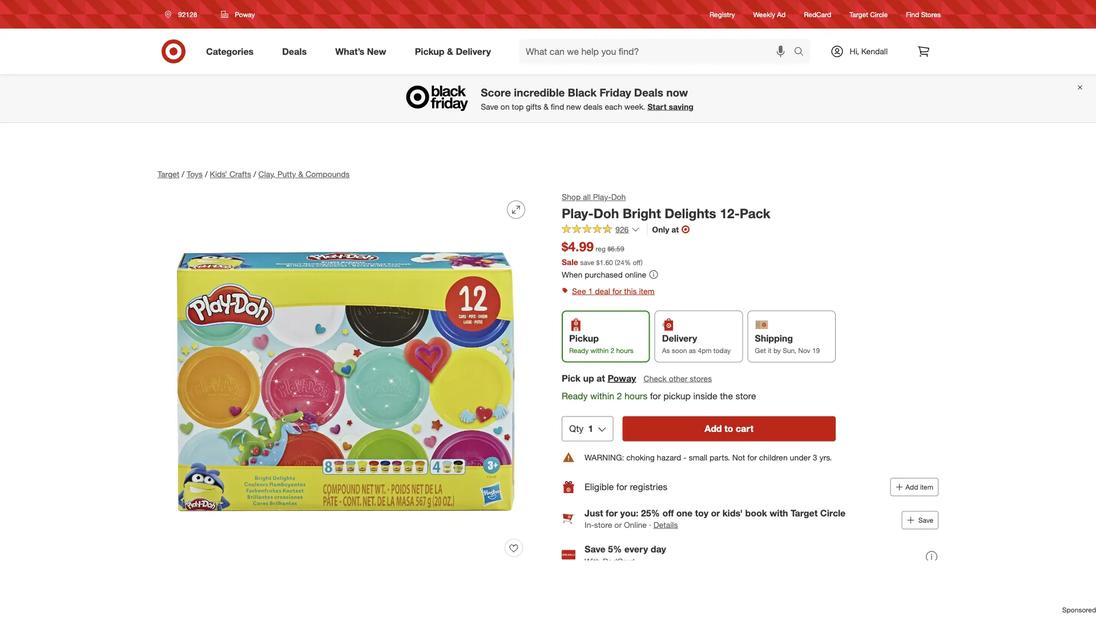 Task type: describe. For each thing, give the bounding box(es) containing it.
only
[[653, 224, 670, 234]]

target circle
[[850, 10, 888, 19]]

toy
[[696, 508, 709, 519]]

off inside $4.99 reg $6.59 sale save $ 1.60 ( 24 % off )
[[633, 258, 641, 267]]

5%
[[609, 543, 622, 554]]

1 horizontal spatial store
[[736, 390, 757, 401]]

%
[[625, 258, 631, 267]]

weekly ad
[[754, 10, 786, 19]]

kendall
[[862, 46, 888, 56]]

1 for see
[[589, 286, 593, 296]]

score incredible black friday deals now save on top gifts & find new deals each week. start saving
[[481, 86, 694, 111]]

redcard inside save 5% every day with redcard
[[603, 556, 635, 566]]

incredible
[[514, 86, 565, 99]]

within inside pickup ready within 2 hours
[[591, 346, 609, 354]]

book
[[746, 508, 768, 519]]

as
[[689, 346, 696, 354]]

save button
[[902, 511, 939, 529]]

score
[[481, 86, 511, 99]]

(
[[615, 258, 617, 267]]

details button
[[654, 519, 678, 530]]

1 vertical spatial play-
[[562, 205, 594, 221]]

sun,
[[783, 346, 797, 354]]

find stores link
[[907, 9, 942, 19]]

save for save 5% every day with redcard
[[585, 543, 606, 554]]

registry link
[[710, 9, 736, 19]]

now
[[667, 86, 689, 99]]

pickup for ready
[[570, 333, 599, 344]]

)
[[641, 258, 643, 267]]

just for you: 25% off one toy or kids' book with target circle in-store or online ∙ details
[[585, 508, 846, 530]]

target for target circle
[[850, 10, 869, 19]]

0 vertical spatial redcard
[[805, 10, 832, 19]]

all
[[583, 192, 591, 202]]

clay, putty & compounds link
[[259, 169, 350, 179]]

1 vertical spatial hours
[[625, 390, 648, 401]]

ready within 2 hours for pickup inside the store
[[562, 390, 757, 401]]

registries
[[630, 481, 668, 492]]

children
[[760, 452, 788, 462]]

only at
[[653, 224, 679, 234]]

∙
[[650, 520, 652, 530]]

1 vertical spatial 2
[[617, 390, 622, 401]]

up
[[584, 373, 595, 384]]

2 inside pickup ready within 2 hours
[[611, 346, 615, 354]]

target circle link
[[850, 9, 888, 19]]

for inside just for you: 25% off one toy or kids' book with target circle in-store or online ∙ details
[[606, 508, 618, 519]]

for left this
[[613, 286, 622, 296]]

with
[[585, 556, 601, 566]]

add item button
[[891, 478, 939, 496]]

1 horizontal spatial poway
[[608, 373, 637, 384]]

0 horizontal spatial at
[[597, 373, 606, 384]]

pickup
[[664, 390, 691, 401]]

add for add to cart
[[705, 423, 722, 434]]

926 link
[[562, 224, 641, 237]]

for down check
[[651, 390, 661, 401]]

friday
[[600, 86, 632, 99]]

you:
[[621, 508, 639, 519]]

weekly ad link
[[754, 9, 786, 19]]

$4.99
[[562, 239, 594, 255]]

$
[[597, 258, 600, 267]]

what's new
[[336, 46, 387, 57]]

0 vertical spatial circle
[[871, 10, 888, 19]]

1 vertical spatial ready
[[562, 390, 588, 401]]

eligible
[[585, 481, 614, 492]]

What can we help you find? suggestions appear below search field
[[519, 39, 797, 64]]

check other stores button
[[643, 372, 713, 385]]

qty 1
[[570, 423, 594, 434]]

redcard link
[[805, 9, 832, 19]]

0 horizontal spatial delivery
[[456, 46, 491, 57]]

deals inside score incredible black friday deals now save on top gifts & find new deals each week. start saving
[[635, 86, 664, 99]]

2 within from the top
[[591, 390, 615, 401]]

yrs.
[[820, 452, 833, 462]]

& inside score incredible black friday deals now save on top gifts & find new deals each week. start saving
[[544, 101, 549, 111]]

toys link
[[187, 169, 203, 179]]

1 for qty
[[589, 423, 594, 434]]

0 vertical spatial doh
[[612, 192, 626, 202]]

1 horizontal spatial &
[[447, 46, 454, 57]]

small
[[689, 452, 708, 462]]

play-doh bright delights 12-pack, 1 of 6 image
[[158, 191, 535, 568]]

today
[[714, 346, 731, 354]]

target for target / toys / kids' crafts / clay, putty & compounds
[[158, 169, 180, 179]]

poway button
[[608, 372, 637, 385]]

warning: choking hazard - small parts. not for children under 3 yrs.
[[585, 452, 833, 462]]

new
[[367, 46, 387, 57]]

add to cart button
[[623, 416, 836, 441]]

hi, kendall
[[850, 46, 888, 56]]

pickup & delivery
[[415, 46, 491, 57]]

0 vertical spatial at
[[672, 224, 679, 234]]

deals link
[[273, 39, 321, 64]]

when
[[562, 269, 583, 279]]

bright
[[623, 205, 661, 221]]

check
[[644, 373, 667, 383]]

save 5% every day with redcard
[[585, 543, 667, 566]]

save for save
[[919, 516, 934, 524]]

stores
[[922, 10, 942, 19]]

poway button
[[214, 4, 263, 25]]

on
[[501, 101, 510, 111]]

3
[[813, 452, 818, 462]]

delivery inside delivery as soon as 4pm today
[[663, 333, 698, 344]]

what's
[[336, 46, 365, 57]]

pickup for &
[[415, 46, 445, 57]]

item inside 'add item' button
[[921, 483, 934, 491]]

pickup ready within 2 hours
[[570, 333, 634, 354]]

0 vertical spatial play-
[[593, 192, 612, 202]]

eligible for registries
[[585, 481, 668, 492]]

shipping
[[755, 333, 794, 344]]

add to cart
[[705, 423, 754, 434]]

one
[[677, 508, 693, 519]]

choking
[[627, 452, 655, 462]]

add for add item
[[906, 483, 919, 491]]

deals
[[584, 101, 603, 111]]

warning:
[[585, 452, 625, 462]]



Task type: vqa. For each thing, say whether or not it's contained in the screenshot.
the "Clearance" within Shoes Clearance link
no



Task type: locate. For each thing, give the bounding box(es) containing it.
1 horizontal spatial circle
[[871, 10, 888, 19]]

when purchased online
[[562, 269, 647, 279]]

926
[[616, 224, 629, 234]]

/ right the toys link
[[205, 169, 208, 179]]

hours inside pickup ready within 2 hours
[[617, 346, 634, 354]]

&
[[447, 46, 454, 57], [544, 101, 549, 111], [298, 169, 304, 179]]

0 vertical spatial or
[[712, 508, 721, 519]]

saving
[[669, 101, 694, 111]]

to
[[725, 423, 734, 434]]

pickup inside pickup ready within 2 hours
[[570, 333, 599, 344]]

by
[[774, 346, 781, 354]]

0 vertical spatial add
[[705, 423, 722, 434]]

2 horizontal spatial save
[[919, 516, 934, 524]]

92128
[[178, 10, 197, 19]]

1 vertical spatial item
[[921, 483, 934, 491]]

for right "not"
[[748, 452, 757, 462]]

within up pick up at poway
[[591, 346, 609, 354]]

save inside score incredible black friday deals now save on top gifts & find new deals each week. start saving
[[481, 101, 499, 111]]

1 horizontal spatial /
[[205, 169, 208, 179]]

other
[[669, 373, 688, 383]]

1 right see
[[589, 286, 593, 296]]

add inside add to cart button
[[705, 423, 722, 434]]

search
[[789, 47, 817, 58]]

4pm
[[698, 346, 712, 354]]

0 vertical spatial ready
[[570, 346, 589, 354]]

delivery
[[456, 46, 491, 57], [663, 333, 698, 344]]

target inside just for you: 25% off one toy or kids' book with target circle in-store or online ∙ details
[[791, 508, 818, 519]]

target up hi,
[[850, 10, 869, 19]]

find stores
[[907, 10, 942, 19]]

nov
[[799, 346, 811, 354]]

find
[[907, 10, 920, 19]]

find
[[551, 101, 565, 111]]

0 vertical spatial item
[[640, 286, 655, 296]]

doh up bright
[[612, 192, 626, 202]]

0 vertical spatial poway
[[235, 10, 255, 19]]

1 horizontal spatial pickup
[[570, 333, 599, 344]]

19
[[813, 346, 821, 354]]

1 vertical spatial or
[[615, 520, 622, 530]]

off inside just for you: 25% off one toy or kids' book with target circle in-store or online ∙ details
[[663, 508, 674, 519]]

1 horizontal spatial item
[[921, 483, 934, 491]]

kids'
[[723, 508, 743, 519]]

inside
[[694, 390, 718, 401]]

0 horizontal spatial poway
[[235, 10, 255, 19]]

stores
[[690, 373, 712, 383]]

0 horizontal spatial pickup
[[415, 46, 445, 57]]

1 vertical spatial add
[[906, 483, 919, 491]]

0 horizontal spatial or
[[615, 520, 622, 530]]

just
[[585, 508, 604, 519]]

2 down poway button
[[617, 390, 622, 401]]

1 horizontal spatial redcard
[[805, 10, 832, 19]]

sponsored
[[1063, 606, 1097, 614]]

pickup up up on the right bottom of page
[[570, 333, 599, 344]]

shop all play-doh play-doh bright delights 12-pack
[[562, 192, 771, 221]]

pick
[[562, 373, 581, 384]]

sale
[[562, 257, 579, 267]]

1 vertical spatial save
[[919, 516, 934, 524]]

at right the only
[[672, 224, 679, 234]]

circle inside just for you: 25% off one toy or kids' book with target circle in-store or online ∙ details
[[821, 508, 846, 519]]

item
[[640, 286, 655, 296], [921, 483, 934, 491]]

delivery as soon as 4pm today
[[663, 333, 731, 354]]

1 horizontal spatial deals
[[635, 86, 664, 99]]

start
[[648, 101, 667, 111]]

shop
[[562, 192, 581, 202]]

1 right qty on the right
[[589, 423, 594, 434]]

within
[[591, 346, 609, 354], [591, 390, 615, 401]]

clay,
[[259, 169, 275, 179]]

for left you:
[[606, 508, 618, 519]]

0 horizontal spatial add
[[705, 423, 722, 434]]

2 horizontal spatial /
[[254, 169, 256, 179]]

new
[[567, 101, 582, 111]]

ready down pick
[[562, 390, 588, 401]]

1 vertical spatial store
[[595, 520, 613, 530]]

play- down shop on the right of the page
[[562, 205, 594, 221]]

hours down poway button
[[625, 390, 648, 401]]

1 horizontal spatial add
[[906, 483, 919, 491]]

0 vertical spatial save
[[481, 101, 499, 111]]

hi,
[[850, 46, 860, 56]]

poway up categories link
[[235, 10, 255, 19]]

shipping get it by sun, nov 19
[[755, 333, 821, 354]]

with
[[770, 508, 789, 519]]

2 / from the left
[[205, 169, 208, 179]]

$6.59
[[608, 245, 625, 253]]

compounds
[[306, 169, 350, 179]]

$4.99 reg $6.59 sale save $ 1.60 ( 24 % off )
[[562, 239, 643, 267]]

0 vertical spatial 1
[[589, 286, 593, 296]]

day
[[651, 543, 667, 554]]

0 vertical spatial 2
[[611, 346, 615, 354]]

pickup right new
[[415, 46, 445, 57]]

0 vertical spatial store
[[736, 390, 757, 401]]

kids' crafts link
[[210, 169, 251, 179]]

store right the
[[736, 390, 757, 401]]

92128 button
[[158, 4, 209, 25]]

delights
[[665, 205, 717, 221]]

2 vertical spatial save
[[585, 543, 606, 554]]

target right with
[[791, 508, 818, 519]]

1 1 from the top
[[589, 286, 593, 296]]

online
[[625, 269, 647, 279]]

ready up pick
[[570, 346, 589, 354]]

1 vertical spatial pickup
[[570, 333, 599, 344]]

for right eligible
[[617, 481, 628, 492]]

1 horizontal spatial target
[[791, 508, 818, 519]]

under
[[790, 452, 811, 462]]

each
[[605, 101, 623, 111]]

hours up poway button
[[617, 346, 634, 354]]

redcard down 5% at the bottom right
[[603, 556, 635, 566]]

1 vertical spatial within
[[591, 390, 615, 401]]

get
[[755, 346, 767, 354]]

2 1 from the top
[[589, 423, 594, 434]]

1 vertical spatial off
[[663, 508, 674, 519]]

online
[[624, 520, 647, 530]]

1 horizontal spatial save
[[585, 543, 606, 554]]

0 vertical spatial target
[[850, 10, 869, 19]]

0 vertical spatial pickup
[[415, 46, 445, 57]]

check other stores
[[644, 373, 712, 383]]

for
[[613, 286, 622, 296], [651, 390, 661, 401], [748, 452, 757, 462], [617, 481, 628, 492], [606, 508, 618, 519]]

save down add item
[[919, 516, 934, 524]]

0 horizontal spatial 2
[[611, 346, 615, 354]]

or right toy
[[712, 508, 721, 519]]

2 horizontal spatial target
[[850, 10, 869, 19]]

pack
[[740, 205, 771, 221]]

1 vertical spatial at
[[597, 373, 606, 384]]

1 vertical spatial delivery
[[663, 333, 698, 344]]

deal
[[595, 286, 611, 296]]

0 horizontal spatial target
[[158, 169, 180, 179]]

add up save button on the bottom
[[906, 483, 919, 491]]

0 vertical spatial delivery
[[456, 46, 491, 57]]

what's new link
[[326, 39, 401, 64]]

at right up on the right bottom of page
[[597, 373, 606, 384]]

2 vertical spatial &
[[298, 169, 304, 179]]

hours
[[617, 346, 634, 354], [625, 390, 648, 401]]

ready inside pickup ready within 2 hours
[[570, 346, 589, 354]]

0 vertical spatial off
[[633, 258, 641, 267]]

0 horizontal spatial item
[[640, 286, 655, 296]]

0 vertical spatial hours
[[617, 346, 634, 354]]

1 vertical spatial doh
[[594, 205, 620, 221]]

1 horizontal spatial at
[[672, 224, 679, 234]]

12-
[[720, 205, 740, 221]]

0 horizontal spatial store
[[595, 520, 613, 530]]

0 vertical spatial deals
[[282, 46, 307, 57]]

1 vertical spatial &
[[544, 101, 549, 111]]

0 vertical spatial &
[[447, 46, 454, 57]]

store inside just for you: 25% off one toy or kids' book with target circle in-store or online ∙ details
[[595, 520, 613, 530]]

/ left toys
[[182, 169, 185, 179]]

1.60
[[600, 258, 613, 267]]

crafts
[[230, 169, 251, 179]]

save up with
[[585, 543, 606, 554]]

target link
[[158, 169, 180, 179]]

add item
[[906, 483, 934, 491]]

1 vertical spatial circle
[[821, 508, 846, 519]]

qty
[[570, 423, 584, 434]]

1 vertical spatial 1
[[589, 423, 594, 434]]

pick up at poway
[[562, 373, 637, 384]]

0 horizontal spatial redcard
[[603, 556, 635, 566]]

item up save button on the bottom
[[921, 483, 934, 491]]

within down pick up at poway
[[591, 390, 615, 401]]

doh up 926 link
[[594, 205, 620, 221]]

poway inside poway dropdown button
[[235, 10, 255, 19]]

item inside see 1 deal for this item link
[[640, 286, 655, 296]]

off up details
[[663, 508, 674, 519]]

0 horizontal spatial deals
[[282, 46, 307, 57]]

add left 'to'
[[705, 423, 722, 434]]

it
[[768, 346, 772, 354]]

purchased
[[585, 269, 623, 279]]

poway left check
[[608, 373, 637, 384]]

0 horizontal spatial circle
[[821, 508, 846, 519]]

1 vertical spatial deals
[[635, 86, 664, 99]]

add inside 'add item' button
[[906, 483, 919, 491]]

target left toys
[[158, 169, 180, 179]]

play- right all
[[593, 192, 612, 202]]

1 vertical spatial target
[[158, 169, 180, 179]]

1 within from the top
[[591, 346, 609, 354]]

save left on
[[481, 101, 499, 111]]

save inside save 5% every day with redcard
[[585, 543, 606, 554]]

gifts
[[526, 101, 542, 111]]

0 horizontal spatial save
[[481, 101, 499, 111]]

off right %
[[633, 258, 641, 267]]

the
[[721, 390, 734, 401]]

2 up poway button
[[611, 346, 615, 354]]

save
[[581, 258, 595, 267]]

1 horizontal spatial or
[[712, 508, 721, 519]]

circle right with
[[821, 508, 846, 519]]

every
[[625, 543, 649, 554]]

save
[[481, 101, 499, 111], [919, 516, 934, 524], [585, 543, 606, 554]]

black
[[568, 86, 597, 99]]

0 horizontal spatial off
[[633, 258, 641, 267]]

1 horizontal spatial 2
[[617, 390, 622, 401]]

item right this
[[640, 286, 655, 296]]

1 horizontal spatial delivery
[[663, 333, 698, 344]]

0 horizontal spatial /
[[182, 169, 185, 179]]

save inside button
[[919, 516, 934, 524]]

1 vertical spatial poway
[[608, 373, 637, 384]]

ready
[[570, 346, 589, 354], [562, 390, 588, 401]]

redcard right ad
[[805, 10, 832, 19]]

0 vertical spatial within
[[591, 346, 609, 354]]

1 / from the left
[[182, 169, 185, 179]]

store down the just
[[595, 520, 613, 530]]

add
[[705, 423, 722, 434], [906, 483, 919, 491]]

0 horizontal spatial &
[[298, 169, 304, 179]]

delivery up soon
[[663, 333, 698, 344]]

categories
[[206, 46, 254, 57]]

1 horizontal spatial off
[[663, 508, 674, 519]]

or down you:
[[615, 520, 622, 530]]

/ left clay, on the left top of page
[[254, 169, 256, 179]]

circle left find
[[871, 10, 888, 19]]

2 vertical spatial target
[[791, 508, 818, 519]]

deals left what's
[[282, 46, 307, 57]]

deals up start
[[635, 86, 664, 99]]

1 vertical spatial redcard
[[603, 556, 635, 566]]

3 / from the left
[[254, 169, 256, 179]]

2 horizontal spatial &
[[544, 101, 549, 111]]

delivery up score
[[456, 46, 491, 57]]

pickup
[[415, 46, 445, 57], [570, 333, 599, 344]]



